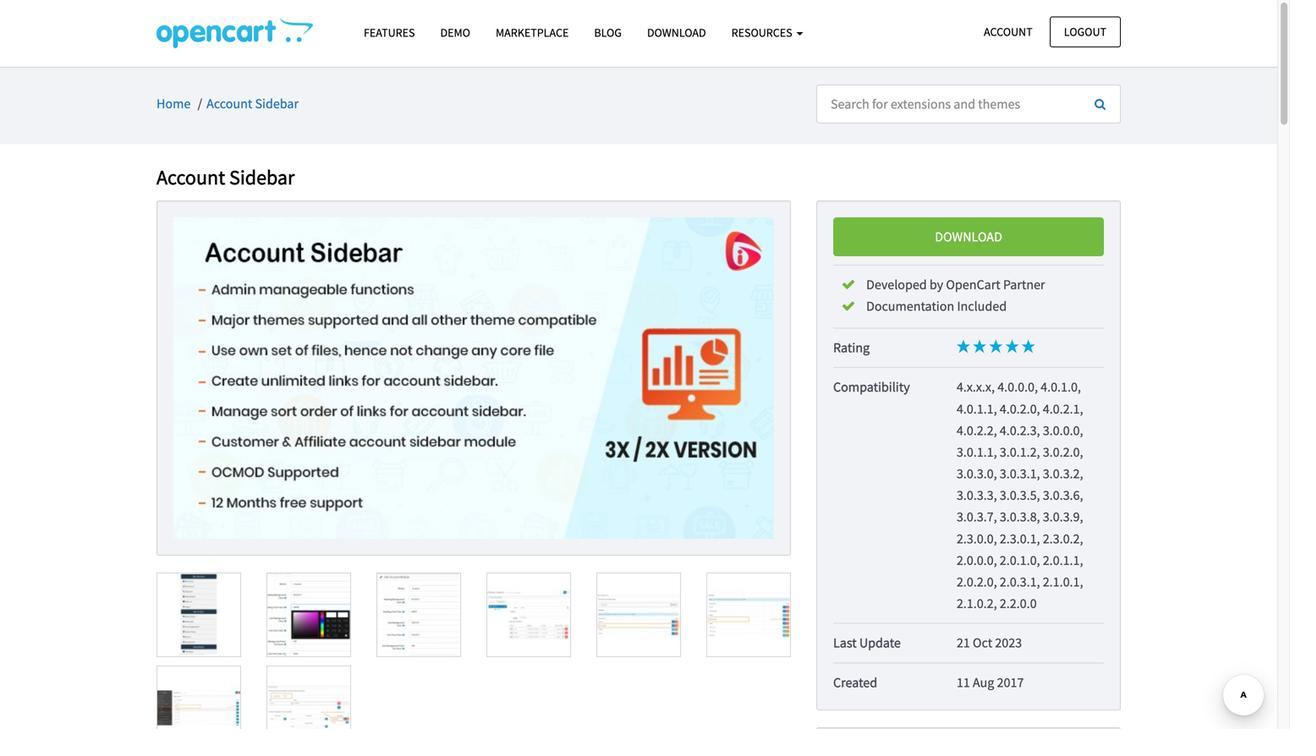 Task type: describe. For each thing, give the bounding box(es) containing it.
2.0.3.1,
[[1000, 574, 1040, 590]]

3.0.3.3,
[[957, 487, 997, 504]]

documentation
[[866, 298, 954, 315]]

developed by opencart partner documentation included
[[866, 276, 1045, 315]]

opencart - account sidebar image
[[156, 18, 313, 48]]

by
[[930, 276, 943, 293]]

4.x.x.x, 4.0.0.0, 4.0.1.0, 4.0.1.1, 4.0.2.0, 4.0.2.1, 4.0.2.2, 4.0.2.3, 3.0.0.0, 3.0.1.1, 3.0.1.2, 3.0.2.0, 3.0.3.0, 3.0.3.1, 3.0.3.2, 3.0.3.3, 3.0.3.5, 3.0.3.6, 3.0.3.7, 3.0.3.8, 3.0.3.9, 2.3.0.0, 2.3.0.1, 2.3.0.2, 2.0.0.0, 2.0.1.0, 2.0.1.1, 2.0.2.0, 2.0.3.1, 2.1.0.1, 2.1.0.2, 2.2.0.0
[[957, 379, 1083, 612]]

download for bottommost download "link"
[[935, 228, 1002, 245]]

3.0.3.2,
[[1043, 465, 1083, 482]]

1 vertical spatial sidebar
[[229, 165, 295, 190]]

features
[[364, 25, 415, 40]]

1 vertical spatial download link
[[833, 217, 1104, 256]]

2.3.0.2,
[[1043, 530, 1083, 547]]

2.0.1.0,
[[1000, 552, 1040, 569]]

3.0.3.0,
[[957, 465, 997, 482]]

0 vertical spatial download link
[[634, 18, 719, 47]]

0 vertical spatial account
[[984, 24, 1033, 39]]

3.0.2.0,
[[1043, 444, 1083, 461]]

21
[[957, 635, 970, 652]]

1 vertical spatial account
[[207, 95, 252, 112]]

3.0.3.9,
[[1043, 509, 1083, 526]]

2.2.0.0
[[1000, 595, 1037, 612]]

4.0.2.2,
[[957, 422, 997, 439]]

3.0.3.7,
[[957, 509, 997, 526]]

4.x.x.x,
[[957, 379, 995, 396]]

marketplace
[[496, 25, 569, 40]]

2.3.0.1,
[[1000, 530, 1040, 547]]

2.0.0.0,
[[957, 552, 997, 569]]

aug
[[973, 674, 994, 691]]

3.0.0.0,
[[1043, 422, 1083, 439]]

0 vertical spatial account sidebar
[[207, 95, 299, 112]]

4.0.2.3,
[[1000, 422, 1040, 439]]

0 vertical spatial sidebar
[[255, 95, 299, 112]]

2.3.0.0,
[[957, 530, 997, 547]]

demo link
[[428, 18, 483, 47]]

3.0.3.8,
[[1000, 509, 1040, 526]]

11 aug 2017
[[957, 674, 1024, 691]]

blog
[[594, 25, 622, 40]]

1 star light image from the left
[[973, 340, 986, 353]]

2023
[[995, 635, 1022, 652]]

4.0.0.0,
[[998, 379, 1038, 396]]



Task type: vqa. For each thing, say whether or not it's contained in the screenshot.
In
no



Task type: locate. For each thing, give the bounding box(es) containing it.
1 star light image from the left
[[957, 340, 970, 353]]

home
[[156, 95, 191, 112]]

opencart
[[946, 276, 1000, 293]]

21 oct 2023
[[957, 635, 1022, 652]]

2 horizontal spatial star light image
[[1022, 340, 1035, 353]]

3 star light image from the left
[[1022, 340, 1035, 353]]

resources
[[731, 25, 795, 40]]

0 horizontal spatial star light image
[[973, 340, 986, 353]]

download right blog
[[647, 25, 706, 40]]

oct
[[973, 635, 992, 652]]

last
[[833, 635, 857, 652]]

account sidebar link
[[207, 95, 299, 112]]

star light image down included
[[989, 340, 1003, 353]]

4.0.2.1,
[[1043, 400, 1083, 417]]

account right home link
[[207, 95, 252, 112]]

marketplace link
[[483, 18, 581, 47]]

star light image
[[957, 340, 970, 353], [989, 340, 1003, 353]]

search image
[[1095, 98, 1106, 110]]

2.1.0.1,
[[1043, 574, 1083, 590]]

2 star light image from the left
[[1005, 340, 1019, 353]]

1 horizontal spatial download link
[[833, 217, 1104, 256]]

1 horizontal spatial star light image
[[1005, 340, 1019, 353]]

resources link
[[719, 18, 816, 47]]

11
[[957, 674, 970, 691]]

account
[[984, 24, 1033, 39], [207, 95, 252, 112], [156, 165, 225, 190]]

sidebar
[[255, 95, 299, 112], [229, 165, 295, 190]]

2.1.0.2,
[[957, 595, 997, 612]]

demo
[[440, 25, 470, 40]]

star light image up "4.x.x.x,"
[[957, 340, 970, 353]]

features link
[[351, 18, 428, 47]]

download for top download "link"
[[647, 25, 706, 40]]

download link
[[634, 18, 719, 47], [833, 217, 1104, 256]]

1 vertical spatial download
[[935, 228, 1002, 245]]

2 star light image from the left
[[989, 340, 1003, 353]]

download link right blog
[[634, 18, 719, 47]]

blog link
[[581, 18, 634, 47]]

account sidebar
[[207, 95, 299, 112], [156, 165, 295, 190]]

account sidebar down the opencart - account sidebar image
[[207, 95, 299, 112]]

download link up opencart
[[833, 217, 1104, 256]]

download up opencart
[[935, 228, 1002, 245]]

3.0.3.1,
[[1000, 465, 1040, 482]]

4.0.2.0,
[[1000, 400, 1040, 417]]

2 vertical spatial account
[[156, 165, 225, 190]]

sidebar down account sidebar link
[[229, 165, 295, 190]]

Search for extensions and themes text field
[[816, 85, 1081, 124]]

created
[[833, 674, 877, 691]]

update
[[859, 635, 901, 652]]

compatibility
[[833, 379, 910, 396]]

developed
[[866, 276, 927, 293]]

download
[[647, 25, 706, 40], [935, 228, 1002, 245]]

0 horizontal spatial download
[[647, 25, 706, 40]]

account sidebar image
[[173, 217, 774, 539]]

2.0.2.0,
[[957, 574, 997, 590]]

2017
[[997, 674, 1024, 691]]

account link
[[969, 16, 1047, 47]]

3.0.1.2,
[[1000, 444, 1040, 461]]

rating
[[833, 339, 870, 356]]

account down home
[[156, 165, 225, 190]]

partner
[[1003, 276, 1045, 293]]

account sidebar down account sidebar link
[[156, 165, 295, 190]]

last update
[[833, 635, 901, 652]]

sidebar down the opencart - account sidebar image
[[255, 95, 299, 112]]

4.0.1.1,
[[957, 400, 997, 417]]

1 horizontal spatial star light image
[[989, 340, 1003, 353]]

logout
[[1064, 24, 1106, 39]]

3.0.3.5,
[[1000, 487, 1040, 504]]

0 vertical spatial download
[[647, 25, 706, 40]]

home link
[[156, 95, 191, 112]]

logout link
[[1050, 16, 1121, 47]]

4.0.1.0,
[[1041, 379, 1081, 396]]

0 horizontal spatial star light image
[[957, 340, 970, 353]]

1 vertical spatial account sidebar
[[156, 165, 295, 190]]

included
[[957, 298, 1007, 315]]

2.0.1.1,
[[1043, 552, 1083, 569]]

0 horizontal spatial download link
[[634, 18, 719, 47]]

account left logout
[[984, 24, 1033, 39]]

3.0.1.1,
[[957, 444, 997, 461]]

3.0.3.6,
[[1043, 487, 1083, 504]]

1 horizontal spatial download
[[935, 228, 1002, 245]]

star light image
[[973, 340, 986, 353], [1005, 340, 1019, 353], [1022, 340, 1035, 353]]



